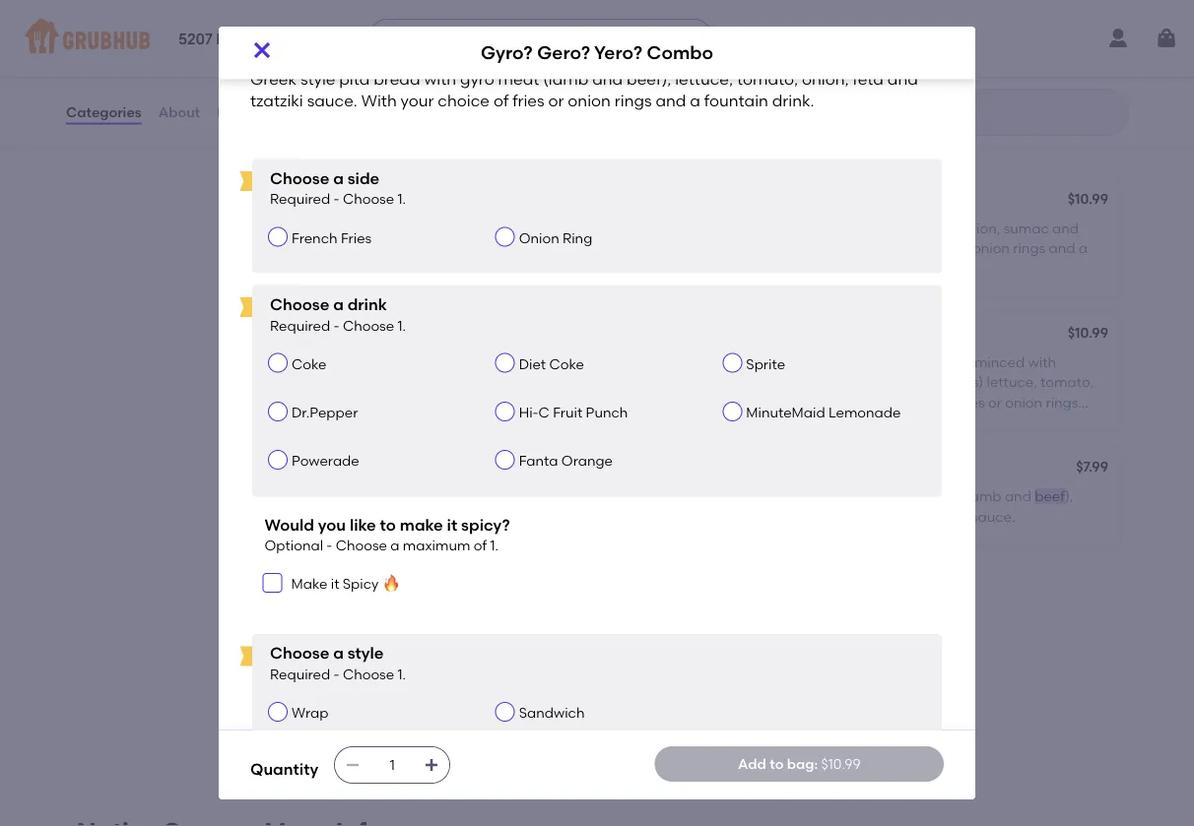 Task type: locate. For each thing, give the bounding box(es) containing it.
or inside minced with parsley, onion and mediterranean spices) lettuce, tomato, and tahini sauce. with your choice of fries or onion rings and a fountain.
[[988, 394, 1002, 411]]

2 , from the left
[[843, 220, 846, 237]]

feta
[[853, 69, 884, 88], [420, 374, 447, 391], [862, 508, 889, 525]]

drink. for ,
[[767, 260, 803, 277]]

Input item quantity number field
[[371, 748, 414, 783]]

drink. for ),
[[557, 394, 594, 411]]

0 horizontal spatial combo
[[392, 326, 442, 343]]

kabob
[[306, 577, 351, 593]]

- inside choose a style required - choose 1.
[[334, 666, 340, 683]]

0 horizontal spatial with
[[361, 91, 397, 110]]

it left the spicy
[[331, 576, 339, 593]]

of inside ), lettuce, tomato, onion, feta and tzatziki sauce. with your choice of fries or onion rings and a fountain drink.
[[314, 394, 328, 411]]

with
[[361, 91, 397, 110], [577, 374, 608, 391], [826, 394, 857, 411]]

gyro for greek style pita bread with gyro meat (lamb and beef), lettuce, tomato, onion, feta and tzatziki sauce. with your choice of fries or onion rings and a fountain drink.
[[460, 69, 494, 88]]

wrap down choose a style required - choose 1.
[[292, 705, 329, 722]]

1 vertical spatial wrap
[[354, 577, 392, 593]]

gyro? up greek style pita bread with gyro meat (lamb and beef), lettuce, tomato, onion, feta and tzatziki sauce. with your choice of fries or onion rings and a fountain drink.
[[481, 42, 533, 64]]

sauce. inside the ), lettuce, tomato, onion, feta and tzatziki sauce.
[[972, 508, 1015, 525]]

, for , lettuce, tomato, onion, sumac and tahini sauce.
[[401, 220, 405, 237]]

1 vertical spatial gyro
[[449, 354, 478, 371]]

1. down minced with parsley, onion and mediterranean spices) lettuce, tomato, and tahini sauce.
[[398, 666, 406, 683]]

parsley, inside minced with parsley, onion and mediterranean spices) lettuce, tomato, and tahini sauce. with your choice of fries or onion rings and a fountain.
[[708, 374, 759, 391]]

choose down the like
[[336, 537, 387, 554]]

kofta
[[266, 577, 303, 593]]

0 vertical spatial side
[[348, 169, 380, 188]]

1 vertical spatial spices)
[[495, 624, 542, 641]]

tzatziki down the hedgewood
[[250, 91, 303, 110]]

0 vertical spatial to
[[380, 515, 396, 534]]

1 vertical spatial to
[[770, 756, 784, 773]]

1 vertical spatial side
[[354, 508, 381, 525]]

- up pita bread with beef
[[334, 191, 340, 208]]

parsley, down thin
[[708, 374, 759, 391]]

1 vertical spatial gyro?
[[266, 326, 306, 343]]

0 vertical spatial fountain
[[704, 91, 769, 110]]

1 horizontal spatial parsley,
[[708, 374, 759, 391]]

0 vertical spatial wraps
[[65, 80, 109, 97]]

choose a side required - choose 1.
[[270, 169, 406, 208]]

1 horizontal spatial coke
[[549, 356, 584, 373]]

0 horizontal spatial minced
[[533, 604, 584, 621]]

1 vertical spatial minced
[[533, 604, 584, 621]]

svg image right input item quantity number field
[[424, 758, 440, 774]]

combo up provolone,
[[502, 460, 552, 477]]

tomato, inside minced with parsley, onion and mediterranean spices) lettuce, tomato, and tahini sauce. with your choice of fries or onion rings and a fountain.
[[1041, 374, 1094, 391]]

side right you
[[354, 508, 381, 525]]

wrap right kabob
[[354, 577, 392, 593]]

required for choose a style
[[270, 666, 330, 683]]

required down french
[[270, 317, 330, 334]]

onion,
[[802, 69, 849, 88], [518, 220, 559, 237], [960, 220, 1001, 237], [376, 374, 417, 391], [443, 488, 484, 505], [818, 508, 859, 525]]

thin
[[708, 354, 736, 371]]

0 vertical spatial with
[[361, 91, 397, 110]]

rings inside , lettuce, tomato, onion, sumac and tahini sauce. with your choice of fries or onion rings and a fountain drink.
[[1013, 240, 1046, 257]]

rings inside greek style pita bread with gyro meat (lamb and beef), lettuce, tomato, onion, feta and tzatziki sauce. with your choice of fries or onion rings and a fountain drink.
[[615, 91, 652, 110]]

1 horizontal spatial it
[[447, 515, 458, 534]]

style
[[300, 69, 335, 88], [310, 354, 340, 371], [751, 488, 782, 505], [348, 644, 384, 663]]

1 horizontal spatial with
[[577, 374, 608, 391]]

2 horizontal spatial tzatziki
[[922, 508, 968, 525]]

tomato, inside ), lettuce, tomato, onion, feta and tzatziki sauce. with your choice of fries or onion rings and a fountain drink.
[[320, 374, 373, 391]]

2 vertical spatial required
[[270, 666, 330, 683]]

meat for greek style pita bread with gyro meat (lamb and beef), lettuce, tomato, onion, feta and tzatziki sauce. with your choice of fries or onion rings and a fountain drink.
[[498, 69, 539, 88]]

1 horizontal spatial wraps and sandwiches
[[250, 111, 494, 137]]

your inside greek style pita bread with gyro meat (lamb and beef), lettuce, tomato, onion, feta and tzatziki sauce. with your choice of fries or onion rings and a fountain drink.
[[401, 91, 434, 110]]

5207
[[178, 31, 213, 48]]

wraps and sandwiches inside tab
[[65, 80, 147, 117]]

sumac inside , lettuce, tomato, onion, sumac and tahini sauce. with your choice of fries or onion rings and a fountain drink.
[[1004, 220, 1049, 237]]

greek style pita bread with gyro meat (lamb and beef
[[708, 488, 1065, 505]]

0 vertical spatial svg image
[[1155, 27, 1179, 50]]

0 horizontal spatial parsley,
[[266, 624, 318, 641]]

meat inside greek style pita bread with gyro meat (lamb and beef), lettuce, tomato, onion, feta and tzatziki sauce. with your choice of fries or onion rings and a fountain drink.
[[498, 69, 539, 88]]

), inside ), lettuce, tomato, onion, feta and tzatziki sauce. with your choice of fries or onion rings and a fountain drink.
[[624, 354, 632, 371]]

drink.
[[772, 91, 815, 110], [767, 260, 803, 277], [557, 394, 594, 411]]

to inside would you like to make it spicy? optional - choose a maximum of 1.
[[380, 515, 396, 534]]

1 horizontal spatial svg image
[[345, 758, 361, 774]]

side up beef shawarma wrap
[[348, 169, 380, 188]]

wrap
[[377, 192, 414, 209], [354, 577, 392, 593], [292, 705, 329, 722]]

gyro
[[460, 69, 494, 88], [449, 354, 478, 371], [890, 488, 920, 505]]

- down the kofta kabob wrap
[[334, 666, 340, 683]]

- for drink
[[334, 317, 340, 334]]

- inside choose a drink required - choose 1.
[[334, 317, 340, 334]]

sandwich
[[519, 705, 585, 722]]

0 vertical spatial tzatziki
[[250, 91, 303, 110]]

required for choose a side
[[270, 191, 330, 208]]

parsley, down kofta at the left bottom of page
[[266, 624, 318, 641]]

beef),
[[627, 69, 672, 88]]

), inside the ), lettuce, tomato, onion, feta and tzatziki sauce.
[[1065, 488, 1074, 505]]

1 horizontal spatial gyro?
[[481, 42, 533, 64]]

with down thin pita with kofta kabob (ground beef
[[826, 394, 857, 411]]

1 horizontal spatial to
[[770, 756, 784, 773]]

),
[[624, 354, 632, 371], [1065, 488, 1074, 505]]

parsley, for minced with parsley, onion and mediterranean spices) lettuce, tomato, and tahini sauce. with your choice of fries or onion rings and a fountain.
[[708, 374, 759, 391]]

tahini inside , lettuce, tomato, onion, sumac and tahini sauce.
[[266, 240, 304, 257]]

pita inside greek style pita bread with gyro meat (lamb and beef), lettuce, tomato, onion, feta and tzatziki sauce. with your choice of fries or onion rings and a fountain drink.
[[339, 69, 370, 88]]

fountain inside , lettuce, tomato, onion, sumac and tahini sauce. with your choice of fries or onion rings and a fountain drink.
[[708, 260, 763, 277]]

or inside 'or chicken, onion, provolone, served on sub bread with a side of pepperoncini.'
[[367, 488, 381, 505]]

svg image
[[250, 38, 274, 62], [424, 758, 440, 774]]

sumac inside , lettuce, tomato, onion, sumac and tahini sauce.
[[562, 220, 608, 237]]

0 horizontal spatial wraps and sandwiches
[[65, 80, 147, 117]]

parsley,
[[708, 374, 759, 391], [266, 624, 318, 641]]

1 horizontal spatial combo
[[502, 460, 552, 477]]

1. up , lettuce, tomato, onion, sumac and tahini sauce.
[[398, 191, 406, 208]]

yero? up the beef),
[[594, 42, 643, 64]]

), for ), lettuce, tomato, onion, feta and tzatziki sauce. with your choice of fries or onion rings and a fountain drink.
[[624, 354, 632, 371]]

optional
[[265, 537, 323, 554]]

coke right diet
[[549, 356, 584, 373]]

drink. inside ), lettuce, tomato, onion, feta and tzatziki sauce. with your choice of fries or onion rings and a fountain drink.
[[557, 394, 594, 411]]

0 horizontal spatial ),
[[624, 354, 632, 371]]

1 horizontal spatial ,
[[843, 220, 846, 237]]

1 vertical spatial parsley,
[[266, 624, 318, 641]]

0 vertical spatial required
[[270, 191, 330, 208]]

onion, for ), lettuce, tomato, onion, feta and tzatziki sauce.
[[818, 508, 859, 525]]

with inside minced with parsley, onion and mediterranean spices) lettuce, tomato, and tahini sauce. with your choice of fries or onion rings and a fountain.
[[826, 394, 857, 411]]

2 vertical spatial gyro
[[890, 488, 920, 505]]

choose down make
[[270, 644, 329, 663]]

1 vertical spatial mediterranean
[[391, 624, 492, 641]]

or inside ), lettuce, tomato, onion, feta and tzatziki sauce. with your choice of fries or onion rings and a fountain drink.
[[362, 394, 376, 411]]

2 vertical spatial feta
[[862, 508, 889, 525]]

1. inside choose a style required - choose 1.
[[398, 666, 406, 683]]

greek right sub
[[708, 488, 748, 505]]

with
[[424, 69, 456, 88], [339, 220, 367, 237], [796, 240, 824, 257], [417, 354, 445, 371], [769, 354, 797, 371], [1028, 354, 1056, 371], [859, 488, 887, 505], [310, 508, 338, 525], [587, 604, 615, 621]]

1 vertical spatial with
[[577, 374, 608, 391]]

0 horizontal spatial gero?
[[309, 326, 349, 343]]

wraps up categories
[[65, 80, 109, 97]]

1. inside choose a side required - choose 1.
[[398, 191, 406, 208]]

lettuce, inside ), lettuce, tomato, onion, feta and tzatziki sauce. with your choice of fries or onion rings and a fountain drink.
[[266, 374, 316, 391]]

or
[[548, 91, 564, 110], [956, 240, 969, 257], [362, 394, 376, 411], [988, 394, 1002, 411], [367, 488, 381, 505]]

1 vertical spatial meat
[[482, 354, 517, 371]]

1 horizontal spatial minced
[[975, 354, 1025, 371]]

lettuce, inside the ), lettuce, tomato, onion, feta and tzatziki sauce.
[[708, 508, 758, 525]]

orange
[[562, 453, 613, 470]]

spices) down "(ground" at the right of the page
[[937, 374, 984, 391]]

mediterranean down kabob
[[833, 374, 934, 391]]

gyro? gero? yero?  combo down drink
[[266, 326, 442, 343]]

to
[[380, 515, 396, 534], [770, 756, 784, 773]]

sauce. inside minced with parsley, onion and mediterranean spices) lettuce, tomato, and tahini sauce.
[[337, 644, 381, 661]]

minced with parsley, onion and mediterranean spices) lettuce, tomato, and tahini sauce.
[[266, 604, 652, 661]]

your inside , lettuce, tomato, onion, sumac and tahini sauce. with your choice of fries or onion rings and a fountain drink.
[[827, 240, 856, 257]]

fountain for , lettuce, tomato, onion, sumac and tahini sauce. with your choice of fries or onion rings and a fountain drink.
[[708, 260, 763, 277]]

fountain
[[704, 91, 769, 110], [708, 260, 763, 277], [498, 394, 554, 411]]

required up pita
[[270, 191, 330, 208]]

2 vertical spatial wrap
[[292, 705, 329, 722]]

- inside choose a side required - choose 1.
[[334, 191, 340, 208]]

spices) inside minced with parsley, onion and mediterranean spices) lettuce, tomato, and tahini sauce. with your choice of fries or onion rings and a fountain.
[[937, 374, 984, 391]]

beef shawarma wrap
[[266, 192, 414, 209]]

0 horizontal spatial tzatziki
[[250, 91, 303, 110]]

0 vertical spatial it
[[447, 515, 458, 534]]

french fries
[[292, 230, 372, 246]]

1 horizontal spatial tzatziki
[[481, 374, 527, 391]]

gyro inside greek style pita bread with gyro meat (lamb and beef), lettuce, tomato, onion, feta and tzatziki sauce. with your choice of fries or onion rings and a fountain drink.
[[460, 69, 494, 88]]

choose up beef
[[270, 169, 329, 188]]

tzatziki down greek style pita bread with gyro meat (lamb and beef
[[922, 508, 968, 525]]

sumac
[[562, 220, 608, 237], [1004, 220, 1049, 237]]

lettuce, inside , lettuce, tomato, onion, sumac and tahini sauce.
[[408, 220, 458, 237]]

gero? up greek style pita bread with gyro meat (lamb and beef), lettuce, tomato, onion, feta and tzatziki sauce. with your choice of fries or onion rings and a fountain drink.
[[537, 42, 590, 64]]

spices) inside minced with parsley, onion and mediterranean spices) lettuce, tomato, and tahini sauce.
[[495, 624, 542, 641]]

1 , from the left
[[401, 220, 405, 237]]

svg image
[[1155, 27, 1179, 50], [267, 578, 278, 590], [345, 758, 361, 774]]

minced inside minced with parsley, onion and mediterranean spices) lettuce, tomato, and tahini sauce.
[[533, 604, 584, 621]]

0 horizontal spatial spices)
[[495, 624, 542, 641]]

style for greek style pita bread with gyro meat (lamb and beef), lettuce, tomato, onion, feta and tzatziki sauce. with your choice of fries or onion rings and a fountain drink.
[[300, 69, 335, 88]]

0 horizontal spatial gyro? gero? yero?  combo
[[266, 326, 442, 343]]

,
[[401, 220, 405, 237], [843, 220, 846, 237]]

1 vertical spatial gero?
[[309, 326, 349, 343]]

gyro? gero? yero?  combo up greek style pita bread with gyro meat (lamb and beef), lettuce, tomato, onion, feta and tzatziki sauce. with your choice of fries or onion rings and a fountain drink.
[[481, 42, 714, 64]]

style down the spicy
[[348, 644, 384, 663]]

0 vertical spatial ),
[[624, 354, 632, 371]]

tahini inside minced with parsley, onion and mediterranean spices) lettuce, tomato, and tahini sauce. with your choice of fries or onion rings and a fountain.
[[737, 394, 775, 411]]

1 sumac from the left
[[562, 220, 608, 237]]

lettuce, inside minced with parsley, onion and mediterranean spices) lettuce, tomato, and tahini sauce. with your choice of fries or onion rings and a fountain.
[[987, 374, 1037, 391]]

and inside the ), lettuce, tomato, onion, feta and tzatziki sauce.
[[892, 508, 919, 525]]

1. down spicy?
[[490, 537, 499, 554]]

style down choose a drink required - choose 1.
[[310, 354, 340, 371]]

combo up greek style pita bread with gyro meat (lamb and
[[392, 326, 442, 343]]

1 vertical spatial svg image
[[424, 758, 440, 774]]

2 horizontal spatial combo
[[647, 42, 714, 64]]

0 horizontal spatial it
[[331, 576, 339, 593]]

0 vertical spatial meat
[[498, 69, 539, 88]]

1 coke from the left
[[292, 356, 327, 373]]

0 vertical spatial (lamb
[[543, 69, 589, 88]]

1 vertical spatial wraps
[[250, 111, 318, 137]]

1 horizontal spatial spices)
[[937, 374, 984, 391]]

0 horizontal spatial ,
[[401, 220, 405, 237]]

mediterranean-
[[266, 460, 373, 477]]

1 vertical spatial gyro? gero? yero?  combo
[[266, 326, 442, 343]]

, for , lettuce, tomato, onion, sumac and tahini sauce. with your choice of fries or onion rings and a fountain drink.
[[843, 220, 846, 237]]

onion, inside , lettuce, tomato, onion, sumac and tahini sauce.
[[518, 220, 559, 237]]

1 vertical spatial feta
[[420, 374, 447, 391]]

drink. inside greek style pita bread with gyro meat (lamb and beef), lettuce, tomato, onion, feta and tzatziki sauce. with your choice of fries or onion rings and a fountain drink.
[[772, 91, 815, 110]]

coke up dr.pepper
[[292, 356, 327, 373]]

mediterranean down 🔥
[[391, 624, 492, 641]]

greek inside greek style pita bread with gyro meat (lamb and beef), lettuce, tomato, onion, feta and tzatziki sauce. with your choice of fries or onion rings and a fountain drink.
[[250, 69, 297, 88]]

bread
[[374, 69, 420, 88], [296, 220, 336, 237], [373, 354, 414, 371], [815, 488, 855, 505], [266, 508, 307, 525]]

feta inside ), lettuce, tomato, onion, feta and tzatziki sauce. with your choice of fries or onion rings and a fountain drink.
[[420, 374, 447, 391]]

0 vertical spatial mediterranean
[[833, 374, 934, 391]]

1 horizontal spatial mediterranean
[[833, 374, 934, 391]]

hedgewood
[[216, 31, 305, 48]]

spices)
[[937, 374, 984, 391], [495, 624, 542, 641]]

wrap for kofta kabob wrap
[[354, 577, 392, 593]]

2 vertical spatial tzatziki
[[922, 508, 968, 525]]

2 coke from the left
[[549, 356, 584, 373]]

fountain for ), lettuce, tomato, onion, feta and tzatziki sauce. with your choice of fries or onion rings and a fountain drink.
[[498, 394, 554, 411]]

sauce.
[[307, 91, 358, 110], [307, 240, 351, 257], [749, 240, 793, 257], [530, 374, 574, 391], [779, 394, 822, 411], [972, 508, 1015, 525], [337, 644, 381, 661]]

0 horizontal spatial svg image
[[250, 38, 274, 62]]

wraps up beef
[[250, 111, 318, 137]]

feta for ), lettuce, tomato, onion, feta and tzatziki sauce. with your choice of fries or onion rings and a fountain drink.
[[420, 374, 447, 391]]

(lamb for greek style pita bread with gyro meat (lamb and
[[521, 354, 560, 371]]

choose a drink required - choose 1.
[[270, 295, 406, 334]]

1 vertical spatial it
[[331, 576, 339, 593]]

combo up the beef),
[[647, 42, 714, 64]]

choice inside , lettuce, tomato, onion, sumac and tahini sauce. with your choice of fries or onion rings and a fountain drink.
[[860, 240, 905, 257]]

1 vertical spatial greek
[[266, 354, 306, 371]]

dr
[[308, 31, 325, 48]]

required inside choose a style required - choose 1.
[[270, 666, 330, 683]]

2 required from the top
[[270, 317, 330, 334]]

of
[[494, 91, 509, 110], [908, 240, 921, 257], [314, 394, 328, 411], [941, 394, 954, 411], [317, 488, 331, 505], [384, 508, 397, 525], [474, 537, 487, 554]]

greek
[[250, 69, 297, 88], [266, 354, 306, 371], [708, 488, 748, 505]]

pita
[[339, 69, 370, 88], [343, 354, 370, 371], [739, 354, 766, 371], [785, 488, 812, 505]]

to right the like
[[380, 515, 396, 534]]

gyro? up dr.pepper
[[266, 326, 306, 343]]

style down dr
[[300, 69, 335, 88]]

0 vertical spatial parsley,
[[708, 374, 759, 391]]

required down make
[[270, 666, 330, 683]]

choice
[[438, 91, 490, 110], [860, 240, 905, 257], [266, 394, 311, 411], [892, 394, 937, 411]]

, inside , lettuce, tomato, onion, sumac and tahini sauce.
[[401, 220, 405, 237]]

0 vertical spatial greek
[[250, 69, 297, 88]]

-
[[334, 191, 340, 208], [334, 317, 340, 334], [327, 537, 332, 554], [334, 666, 340, 683]]

1 required from the top
[[270, 191, 330, 208]]

2 sumac from the left
[[1004, 220, 1049, 237]]

tomato,
[[737, 69, 798, 88], [462, 220, 515, 237], [903, 220, 956, 237], [320, 374, 373, 391], [1041, 374, 1094, 391], [761, 508, 814, 525], [599, 624, 652, 641]]

1. up greek style pita bread with gyro meat (lamb and
[[398, 317, 406, 334]]

- down you
[[327, 537, 332, 554]]

spices) up sandwich
[[495, 624, 542, 641]]

greek up dr.pepper
[[266, 354, 306, 371]]

gero?
[[537, 42, 590, 64], [309, 326, 349, 343]]

wrap right shawarma
[[377, 192, 414, 209]]

0 horizontal spatial to
[[380, 515, 396, 534]]

pita for greek style pita bread with gyro meat (lamb and beef
[[785, 488, 812, 505]]

fries
[[513, 91, 545, 110], [925, 240, 952, 257], [331, 394, 359, 411], [957, 394, 985, 411]]

minced with parsley, onion and mediterranean spices) lettuce, tomato, and tahini sauce. with your choice of fries or onion rings and a fountain.
[[708, 354, 1094, 431]]

on
[[609, 488, 626, 505]]

wraps and sandwiches left about
[[65, 80, 147, 117]]

style down the fountain.
[[751, 488, 782, 505]]

onion
[[519, 230, 559, 246]]

onion, for , lettuce, tomato, onion, sumac and tahini sauce. with your choice of fries or onion rings and a fountain drink.
[[960, 220, 1001, 237]]

spices) for minced with parsley, onion and mediterranean spices) lettuce, tomato, and tahini sauce.
[[495, 624, 542, 641]]

parsley, inside minced with parsley, onion and mediterranean spices) lettuce, tomato, and tahini sauce.
[[266, 624, 318, 641]]

0 vertical spatial gero?
[[537, 42, 590, 64]]

with up the punch
[[577, 374, 608, 391]]

with inside , lettuce, tomato, onion, sumac and tahini sauce. with your choice of fries or onion rings and a fountain drink.
[[796, 240, 824, 257]]

1 vertical spatial tzatziki
[[481, 374, 527, 391]]

minced for minced with parsley, onion and mediterranean spices) lettuce, tomato, and tahini sauce.
[[533, 604, 584, 621]]

required for choose a drink
[[270, 317, 330, 334]]

0 vertical spatial spices)
[[937, 374, 984, 391]]

tzatziki down diet
[[481, 374, 527, 391]]

1 horizontal spatial yero?
[[594, 42, 643, 64]]

it up maximum
[[447, 515, 458, 534]]

1 vertical spatial required
[[270, 317, 330, 334]]

choose down the spicy
[[343, 666, 394, 683]]

style for greek style pita bread with gyro meat (lamb and
[[310, 354, 340, 371]]

sandwiches
[[65, 101, 147, 117], [369, 111, 494, 137]]

2 vertical spatial drink.
[[557, 394, 594, 411]]

of inside , lettuce, tomato, onion, sumac and tahini sauce. with your choice of fries or onion rings and a fountain drink.
[[908, 240, 921, 257]]

1. inside choose a drink required - choose 1.
[[398, 317, 406, 334]]

with up choose a side required - choose 1.
[[361, 91, 397, 110]]

or inside greek style pita bread with gyro meat (lamb and beef), lettuce, tomato, onion, feta and tzatziki sauce. with your choice of fries or onion rings and a fountain drink.
[[548, 91, 564, 110]]

greek down the hedgewood
[[250, 69, 297, 88]]

to right add
[[770, 756, 784, 773]]

- for side
[[334, 191, 340, 208]]

side
[[348, 169, 380, 188], [354, 508, 381, 525]]

diet coke
[[519, 356, 584, 373]]

minced inside minced with parsley, onion and mediterranean spices) lettuce, tomato, and tahini sauce. with your choice of fries or onion rings and a fountain.
[[975, 354, 1025, 371]]

mediterranean
[[833, 374, 934, 391], [391, 624, 492, 641]]

onion, inside ), lettuce, tomato, onion, feta and tzatziki sauce. with your choice of fries or onion rings and a fountain drink.
[[376, 374, 417, 391]]

1 horizontal spatial wraps
[[250, 111, 318, 137]]

1 horizontal spatial svg image
[[424, 758, 440, 774]]

1 horizontal spatial gyro? gero? yero?  combo
[[481, 42, 714, 64]]

gero? down drink
[[309, 326, 349, 343]]

onion, inside , lettuce, tomato, onion, sumac and tahini sauce. with your choice of fries or onion rings and a fountain drink.
[[960, 220, 1001, 237]]

0 horizontal spatial gyro?
[[266, 326, 306, 343]]

wraps and sandwiches up choose a side required - choose 1.
[[250, 111, 494, 137]]

2 vertical spatial (lamb
[[962, 488, 1002, 505]]

2 vertical spatial fountain
[[498, 394, 554, 411]]

1 vertical spatial yero?
[[352, 326, 389, 343]]

(lamb for greek style pita bread with gyro meat (lamb and beef), lettuce, tomato, onion, feta and tzatziki sauce. with your choice of fries or onion rings and a fountain drink.
[[543, 69, 589, 88]]

yero? down drink
[[352, 326, 389, 343]]

1 vertical spatial ),
[[1065, 488, 1074, 505]]

1 vertical spatial drink.
[[767, 260, 803, 277]]

a inside ), lettuce, tomato, onion, feta and tzatziki sauce. with your choice of fries or onion rings and a fountain drink.
[[485, 394, 494, 411]]

lettuce, inside greek style pita bread with gyro meat (lamb and beef), lettuce, tomato, onion, feta and tzatziki sauce. with your choice of fries or onion rings and a fountain drink.
[[675, 69, 733, 88]]

sandwiches inside the wraps and sandwiches tab
[[65, 101, 147, 117]]

fountain inside ), lettuce, tomato, onion, feta and tzatziki sauce. with your choice of fries or onion rings and a fountain drink.
[[498, 394, 554, 411]]

2 vertical spatial meat
[[923, 488, 959, 505]]

thin pita with kofta kabob (ground beef
[[708, 354, 971, 371]]

0 vertical spatial minced
[[975, 354, 1025, 371]]

$10.99
[[250, 23, 297, 42], [1068, 190, 1109, 207], [1068, 324, 1109, 341], [821, 756, 861, 773]]

0 horizontal spatial svg image
[[267, 578, 278, 590]]

0 horizontal spatial coke
[[292, 356, 327, 373]]

1 vertical spatial svg image
[[267, 578, 278, 590]]

0 horizontal spatial wraps
[[65, 80, 109, 97]]

choose inside would you like to make it spicy? optional - choose a maximum of 1.
[[336, 537, 387, 554]]

1 vertical spatial fountain
[[708, 260, 763, 277]]

1 horizontal spatial ),
[[1065, 488, 1074, 505]]

0 horizontal spatial sandwiches
[[65, 101, 147, 117]]

onion inside greek style pita bread with gyro meat (lamb and beef), lettuce, tomato, onion, feta and tzatziki sauce. with your choice of fries or onion rings and a fountain drink.
[[568, 91, 611, 110]]

svg image left dr
[[250, 38, 274, 62]]

mediterranean inside minced with parsley, onion and mediterranean spices) lettuce, tomato, and tahini sauce.
[[391, 624, 492, 641]]

gyro for greek style pita bread with gyro meat (lamb and beef
[[890, 488, 920, 505]]

minced for minced with parsley, onion and mediterranean spices) lettuce, tomato, and tahini sauce. with your choice of fries or onion rings and a fountain.
[[975, 354, 1025, 371]]

yero?
[[594, 42, 643, 64], [352, 326, 389, 343]]

3 required from the top
[[270, 666, 330, 683]]

and
[[592, 69, 623, 88], [888, 69, 918, 88], [112, 80, 139, 97], [656, 91, 686, 110], [323, 111, 364, 137], [611, 220, 638, 237], [1053, 220, 1079, 237], [1049, 240, 1076, 257], [564, 354, 590, 371], [451, 374, 477, 391], [803, 374, 830, 391], [456, 394, 482, 411], [708, 394, 734, 411], [708, 414, 734, 431], [1005, 488, 1032, 505], [892, 508, 919, 525], [362, 624, 388, 641], [266, 644, 293, 661]]

- down french fries at top left
[[334, 317, 340, 334]]



Task type: describe. For each thing, give the bounding box(es) containing it.
about
[[158, 104, 200, 121]]

choice inside greek style pita bread with gyro meat (lamb and beef), lettuce, tomato, onion, feta and tzatziki sauce. with your choice of fries or onion rings and a fountain drink.
[[438, 91, 490, 110]]

tzatziki for ), lettuce, tomato, onion, feta and tzatziki sauce.
[[922, 508, 968, 525]]

greek style pita bread with gyro meat (lamb and beef), lettuce, tomato, onion, feta and tzatziki sauce. with your choice of fries or onion rings and a fountain drink.
[[250, 69, 922, 110]]

, lettuce, tomato, onion, sumac and tahini sauce. with your choice of fries or onion rings and a fountain drink.
[[708, 220, 1088, 277]]

bread for greek style pita bread with gyro meat (lamb and
[[373, 354, 414, 371]]

onion, for , lettuce, tomato, onion, sumac and tahini sauce.
[[518, 220, 559, 237]]

bag:
[[787, 756, 818, 773]]

(lamb for greek style pita bread with gyro meat (lamb and beef
[[962, 488, 1002, 505]]

would you like to make it spicy? optional - choose a maximum of 1.
[[265, 515, 510, 554]]

onion inside ), lettuce, tomato, onion, feta and tzatziki sauce. with your choice of fries or onion rings and a fountain drink.
[[379, 394, 417, 411]]

wrap for beef shawarma wrap
[[377, 192, 414, 209]]

tomato, inside the ), lettuce, tomato, onion, feta and tzatziki sauce.
[[761, 508, 814, 525]]

choose a style required - choose 1.
[[270, 644, 406, 683]]

pita for greek style pita bread with gyro meat (lamb and beef), lettuce, tomato, onion, feta and tzatziki sauce. with your choice of fries or onion rings and a fountain drink.
[[339, 69, 370, 88]]

make it spicy 🔥
[[291, 576, 396, 593]]

bread for greek style pita bread with gyro meat (lamb and beef
[[815, 488, 855, 505]]

served
[[561, 488, 605, 505]]

choose up fries
[[343, 191, 394, 208]]

minutemaid lemonade
[[746, 404, 901, 421]]

make
[[291, 576, 328, 593]]

onion inside minced with parsley, onion and mediterranean spices) lettuce, tomato, and tahini sauce.
[[321, 624, 358, 641]]

0 horizontal spatial yero?
[[352, 326, 389, 343]]

onion, inside greek style pita bread with gyro meat (lamb and beef), lettuce, tomato, onion, feta and tzatziki sauce. with your choice of fries or onion rings and a fountain drink.
[[802, 69, 849, 88]]

choice inside ), lettuce, tomato, onion, feta and tzatziki sauce. with your choice of fries or onion rings and a fountain drink.
[[266, 394, 311, 411]]

with inside greek style pita bread with gyro meat (lamb and beef), lettuce, tomato, onion, feta and tzatziki sauce. with your choice of fries or onion rings and a fountain drink.
[[424, 69, 456, 88]]

maximum
[[403, 537, 470, 554]]

), lettuce, tomato, onion, feta and tzatziki sauce.
[[708, 488, 1074, 525]]

- for style
[[334, 666, 340, 683]]

sumac for , lettuce, tomato, onion, sumac and tahini sauce. with your choice of fries or onion rings and a fountain drink.
[[1004, 220, 1049, 237]]

pita
[[266, 220, 292, 237]]

sub
[[629, 488, 653, 505]]

a inside greek style pita bread with gyro meat (lamb and beef), lettuce, tomato, onion, feta and tzatziki sauce. with your choice of fries or onion rings and a fountain drink.
[[690, 91, 701, 110]]

pita bread with beef
[[266, 220, 401, 237]]

of inside greek style pita bread with gyro meat (lamb and beef), lettuce, tomato, onion, feta and tzatziki sauce. with your choice of fries or onion rings and a fountain drink.
[[494, 91, 509, 110]]

kofta
[[801, 354, 835, 371]]

and inside wraps and sandwiches
[[112, 80, 139, 97]]

1. inside would you like to make it spicy? optional - choose a maximum of 1.
[[490, 537, 499, 554]]

fries inside , lettuce, tomato, onion, sumac and tahini sauce. with your choice of fries or onion rings and a fountain drink.
[[925, 240, 952, 257]]

sprite
[[746, 356, 786, 373]]

1 horizontal spatial sandwiches
[[369, 111, 494, 137]]

diet
[[519, 356, 546, 373]]

tahini inside , lettuce, tomato, onion, sumac and tahini sauce. with your choice of fries or onion rings and a fountain drink.
[[708, 240, 745, 257]]

about button
[[157, 77, 201, 148]]

reviews
[[217, 104, 272, 121]]

beef
[[266, 192, 297, 209]]

a inside choose a side required - choose 1.
[[333, 169, 344, 188]]

0 vertical spatial combo
[[647, 42, 714, 64]]

parsley, for minced with parsley, onion and mediterranean spices) lettuce, tomato, and tahini sauce.
[[266, 624, 318, 641]]

sauce. inside greek style pita bread with gyro meat (lamb and beef), lettuce, tomato, onion, feta and tzatziki sauce. with your choice of fries or onion rings and a fountain drink.
[[307, 91, 358, 110]]

2 vertical spatial combo
[[502, 460, 552, 477]]

greek for greek style pita bread with gyro meat (lamb and
[[266, 354, 306, 371]]

choice inside minced with parsley, onion and mediterranean spices) lettuce, tomato, and tahini sauce. with your choice of fries or onion rings and a fountain.
[[892, 394, 937, 411]]

mediterranean for minced with parsley, onion and mediterranean spices) lettuce, tomato, and tahini sauce.
[[391, 624, 492, 641]]

your inside ), lettuce, tomato, onion, feta and tzatziki sauce. with your choice of fries or onion rings and a fountain drink.
[[611, 374, 640, 391]]

ize
[[373, 460, 392, 477]]

- inside would you like to make it spicy? optional - choose a maximum of 1.
[[327, 537, 332, 554]]

fries inside greek style pita bread with gyro meat (lamb and beef), lettuce, tomato, onion, feta and tzatziki sauce. with your choice of fries or onion rings and a fountain drink.
[[513, 91, 545, 110]]

steak
[[460, 460, 499, 477]]

with inside ), lettuce, tomato, onion, feta and tzatziki sauce. with your choice of fries or onion rings and a fountain drink.
[[577, 374, 608, 391]]

of inside minced with parsley, onion and mediterranean spices) lettuce, tomato, and tahini sauce. with your choice of fries or onion rings and a fountain.
[[941, 394, 954, 411]]

you
[[318, 515, 346, 534]]

side inside choose a side required - choose 1.
[[348, 169, 380, 188]]

chicken,
[[384, 488, 440, 505]]

with inside greek style pita bread with gyro meat (lamb and beef), lettuce, tomato, onion, feta and tzatziki sauce. with your choice of fries or onion rings and a fountain drink.
[[361, 91, 397, 110]]

rings inside minced with parsley, onion and mediterranean spices) lettuce, tomato, and tahini sauce. with your choice of fries or onion rings and a fountain.
[[1046, 394, 1078, 411]]

philly
[[420, 460, 456, 477]]

rings inside ), lettuce, tomato, onion, feta and tzatziki sauce. with your choice of fries or onion rings and a fountain drink.
[[420, 394, 452, 411]]

choice
[[266, 488, 314, 505]]

lettuce, inside minced with parsley, onion and mediterranean spices) lettuce, tomato, and tahini sauce.
[[546, 624, 596, 641]]

minutemaid
[[746, 404, 825, 421]]

meat for greek style pita bread with gyro meat (lamb and beef
[[923, 488, 959, 505]]

categories
[[66, 104, 142, 121]]

2 vertical spatial svg image
[[345, 758, 361, 774]]

kofta kabob wrap
[[266, 577, 392, 593]]

meat for greek style pita bread with gyro meat (lamb and
[[482, 354, 517, 371]]

1 horizontal spatial gero?
[[537, 42, 590, 64]]

main navigation navigation
[[0, 0, 1194, 77]]

french
[[292, 230, 338, 246]]

choice of beef
[[266, 488, 364, 505]]

categories button
[[65, 77, 143, 148]]

onion, inside 'or chicken, onion, provolone, served on sub bread with a side of pepperoncini.'
[[443, 488, 484, 505]]

fries inside minced with parsley, onion and mediterranean spices) lettuce, tomato, and tahini sauce. with your choice of fries or onion rings and a fountain.
[[957, 394, 985, 411]]

drink
[[348, 295, 387, 314]]

your inside minced with parsley, onion and mediterranean spices) lettuce, tomato, and tahini sauce. with your choice of fries or onion rings and a fountain.
[[860, 394, 889, 411]]

tomato, inside minced with parsley, onion and mediterranean spices) lettuce, tomato, and tahini sauce.
[[599, 624, 652, 641]]

spicy
[[343, 576, 379, 593]]

feta inside greek style pita bread with gyro meat (lamb and beef), lettuce, tomato, onion, feta and tzatziki sauce. with your choice of fries or onion rings and a fountain drink.
[[853, 69, 884, 88]]

fountain.
[[750, 414, 809, 431]]

0 vertical spatial gyro?
[[481, 42, 533, 64]]

style inside choose a style required - choose 1.
[[348, 644, 384, 663]]

bread for greek style pita bread with gyro meat (lamb and beef), lettuce, tomato, onion, feta and tzatziki sauce. with your choice of fries or onion rings and a fountain drink.
[[374, 69, 420, 88]]

sauce. inside , lettuce, tomato, onion, sumac and tahini sauce. with your choice of fries or onion rings and a fountain drink.
[[749, 240, 793, 257]]

a inside choose a drink required - choose 1.
[[333, 295, 344, 314]]

hi-
[[519, 404, 539, 421]]

sauce. inside ), lettuce, tomato, onion, feta and tzatziki sauce. with your choice of fries or onion rings and a fountain drink.
[[530, 374, 574, 391]]

tomato, inside , lettuce, tomato, onion, sumac and tahini sauce.
[[462, 220, 515, 237]]

2 vertical spatial greek
[[708, 488, 748, 505]]

the
[[395, 460, 417, 477]]

spicy?
[[461, 515, 510, 534]]

1. for side
[[398, 191, 406, 208]]

fanta
[[519, 453, 558, 470]]

0 vertical spatial svg image
[[250, 38, 274, 62]]

dr.pepper
[[292, 404, 358, 421]]

kabob
[[838, 354, 881, 371]]

sumac for , lettuce, tomato, onion, sumac and tahini sauce.
[[562, 220, 608, 237]]

svg image inside main navigation navigation
[[1155, 27, 1179, 50]]

gyro for greek style pita bread with gyro meat (lamb and
[[449, 354, 478, 371]]

pepperoncini.
[[401, 508, 493, 525]]

add
[[738, 756, 767, 773]]

greek for greek style pita bread with gyro meat (lamb and beef), lettuce, tomato, onion, feta and tzatziki sauce. with your choice of fries or onion rings and a fountain drink.
[[250, 69, 297, 88]]

shawarma
[[300, 192, 374, 209]]

c
[[539, 404, 550, 421]]

choose left drink
[[270, 295, 329, 314]]

tomato, inside greek style pita bread with gyro meat (lamb and beef), lettuce, tomato, onion, feta and tzatziki sauce. with your choice of fries or onion rings and a fountain drink.
[[737, 69, 798, 88]]

spices) for minced with parsley, onion and mediterranean spices) lettuce, tomato, and tahini sauce. with your choice of fries or onion rings and a fountain.
[[937, 374, 984, 391]]

or inside , lettuce, tomato, onion, sumac and tahini sauce. with your choice of fries or onion rings and a fountain drink.
[[956, 240, 969, 257]]

style for greek style pita bread with gyro meat (lamb and beef
[[751, 488, 782, 505]]

of inside 'or chicken, onion, provolone, served on sub bread with a side of pepperoncini.'
[[384, 508, 397, 525]]

a inside 'or chicken, onion, provolone, served on sub bread with a side of pepperoncini.'
[[341, 508, 350, 525]]

lemonade
[[829, 404, 901, 421]]

ring
[[563, 230, 593, 246]]

quantity
[[250, 760, 319, 779]]

$7.99
[[1076, 458, 1109, 475]]

, lettuce, tomato, onion, sumac and tahini sauce.
[[266, 220, 638, 257]]

mediterranean for minced with parsley, onion and mediterranean spices) lettuce, tomato, and tahini sauce. with your choice of fries or onion rings and a fountain.
[[833, 374, 934, 391]]

feta for ), lettuce, tomato, onion, feta and tzatziki sauce.
[[862, 508, 889, 525]]

fountain inside greek style pita bread with gyro meat (lamb and beef), lettuce, tomato, onion, feta and tzatziki sauce. with your choice of fries or onion rings and a fountain drink.
[[704, 91, 769, 110]]

onion inside , lettuce, tomato, onion, sumac and tahini sauce. with your choice of fries or onion rings and a fountain drink.
[[973, 240, 1010, 257]]

tzatziki inside greek style pita bread with gyro meat (lamb and beef), lettuce, tomato, onion, feta and tzatziki sauce. with your choice of fries or onion rings and a fountain drink.
[[250, 91, 303, 110]]

a inside minced with parsley, onion and mediterranean spices) lettuce, tomato, and tahini sauce. with your choice of fries or onion rings and a fountain.
[[737, 414, 747, 431]]

1. for drink
[[398, 317, 406, 334]]

a inside choose a style required - choose 1.
[[333, 644, 344, 663]]

choose down drink
[[343, 317, 394, 334]]

like
[[350, 515, 376, 534]]

onion, for ), lettuce, tomato, onion, feta and tzatziki sauce. with your choice of fries or onion rings and a fountain drink.
[[376, 374, 417, 391]]

bread inside 'or chicken, onion, provolone, served on sub bread with a side of pepperoncini.'
[[266, 508, 307, 525]]

powerade
[[292, 453, 359, 470]]

pita for greek style pita bread with gyro meat (lamb and
[[343, 354, 370, 371]]

greek style pita bread with gyro meat (lamb and
[[266, 354, 593, 371]]

provolone,
[[487, 488, 558, 505]]

), for ), lettuce, tomato, onion, feta and tzatziki sauce.
[[1065, 488, 1074, 505]]

tomato, inside , lettuce, tomato, onion, sumac and tahini sauce. with your choice of fries or onion rings and a fountain drink.
[[903, 220, 956, 237]]

side inside 'or chicken, onion, provolone, served on sub bread with a side of pepperoncini.'
[[354, 508, 381, 525]]

wraps and sandwiches tab
[[65, 78, 203, 119]]

with inside 'or chicken, onion, provolone, served on sub bread with a side of pepperoncini.'
[[310, 508, 338, 525]]

0 vertical spatial gyro? gero? yero?  combo
[[481, 42, 714, 64]]

lettuce, inside , lettuce, tomato, onion, sumac and tahini sauce. with your choice of fries or onion rings and a fountain drink.
[[849, 220, 900, 237]]

wraps inside wraps and sandwiches
[[65, 80, 109, 97]]

or chicken, onion, provolone, served on sub bread with a side of pepperoncini.
[[266, 488, 653, 525]]

and inside , lettuce, tomato, onion, sumac and tahini sauce.
[[611, 220, 638, 237]]

punch
[[586, 404, 628, 421]]

(ground
[[885, 354, 938, 371]]

hi-c fruit punch
[[519, 404, 628, 421]]

), lettuce, tomato, onion, feta and tzatziki sauce. with your choice of fries or onion rings and a fountain drink.
[[266, 354, 640, 411]]

add to bag: $10.99
[[738, 756, 861, 773]]

mediterranean-ize the philly steak combo
[[266, 460, 552, 477]]

make
[[400, 515, 443, 534]]

0 vertical spatial yero?
[[594, 42, 643, 64]]

of inside would you like to make it spicy? optional - choose a maximum of 1.
[[474, 537, 487, 554]]

a inside , lettuce, tomato, onion, sumac and tahini sauce. with your choice of fries or onion rings and a fountain drink.
[[1079, 240, 1088, 257]]

onion ring
[[519, 230, 593, 246]]

🔥
[[382, 576, 396, 593]]

5207 hedgewood dr
[[178, 31, 325, 48]]

tahini inside minced with parsley, onion and mediterranean spices) lettuce, tomato, and tahini sauce.
[[296, 644, 334, 661]]

fries
[[341, 230, 372, 246]]

would
[[265, 515, 314, 534]]

Search Native Grocery search field
[[940, 103, 1091, 122]]

reviews button
[[216, 77, 273, 148]]

sauce. inside , lettuce, tomato, onion, sumac and tahini sauce.
[[307, 240, 351, 257]]

with inside minced with parsley, onion and mediterranean spices) lettuce, tomato, and tahini sauce. with your choice of fries or onion rings and a fountain.
[[1028, 354, 1056, 371]]

it inside would you like to make it spicy? optional - choose a maximum of 1.
[[447, 515, 458, 534]]

sauce. inside minced with parsley, onion and mediterranean spices) lettuce, tomato, and tahini sauce. with your choice of fries or onion rings and a fountain.
[[779, 394, 822, 411]]

fruit
[[553, 404, 583, 421]]

tzatziki for ), lettuce, tomato, onion, feta and tzatziki sauce. with your choice of fries or onion rings and a fountain drink.
[[481, 374, 527, 391]]

fanta orange
[[519, 453, 613, 470]]

1. for style
[[398, 666, 406, 683]]

fries inside ), lettuce, tomato, onion, feta and tzatziki sauce. with your choice of fries or onion rings and a fountain drink.
[[331, 394, 359, 411]]

with inside minced with parsley, onion and mediterranean spices) lettuce, tomato, and tahini sauce.
[[587, 604, 615, 621]]

a inside would you like to make it spicy? optional - choose a maximum of 1.
[[390, 537, 400, 554]]



Task type: vqa. For each thing, say whether or not it's contained in the screenshot.
Rings in the Minced With Parsley, Onion And Mediterranean Spices) Lettuce, Tomato, And Tahini Sauce. With Your Choice Of Fries Or Onion Rings And A Fountain.
yes



